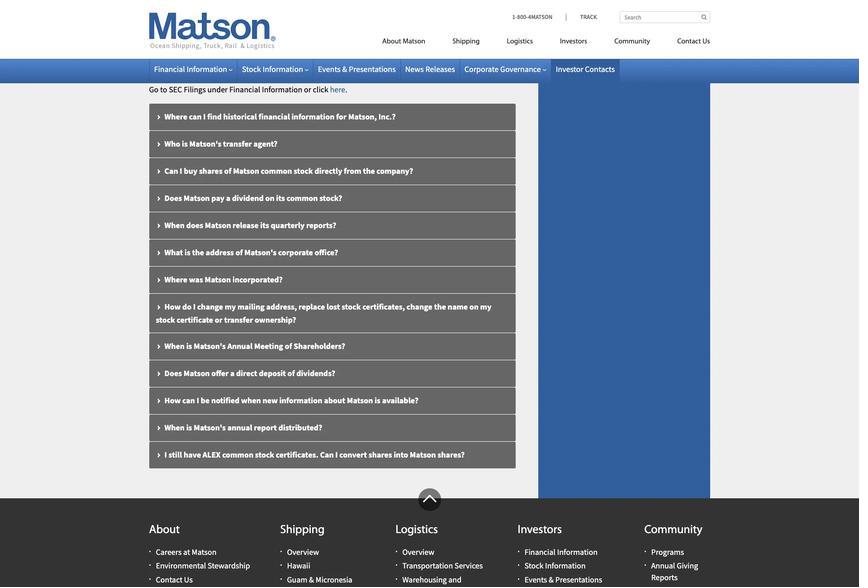 Task type: vqa. For each thing, say whether or not it's contained in the screenshot.
the leftmost 'Go'
no



Task type: describe. For each thing, give the bounding box(es) containing it.
where for where was matson incorporated?
[[165, 274, 187, 285]]

stock inside financial information stock information events & presentations
[[525, 561, 544, 571]]

does matson offer a direct deposit of dividends? tab
[[149, 360, 516, 388]]

corporate
[[278, 247, 313, 258]]

directly
[[315, 166, 343, 176]]

is inside how can i be notified when new information about matson is available? tab
[[375, 395, 381, 406]]

can i buy shares of matson common stock directly from the company? tab
[[149, 158, 516, 185]]

common inside tab
[[287, 193, 318, 203]]

annual inside tab
[[228, 341, 253, 351]]

micronesia
[[316, 574, 353, 585]]

information inside in accordance with separation, shares of alexander and baldwin continue to trade on the nyse under the ticker symbol "alex: wi" from june 14 through june 29, 2012 and "alex" beginning july 2, 2012. for more information about alex, go to
[[149, 29, 190, 39]]

back to top image
[[419, 489, 441, 511]]

matson left pay
[[184, 193, 210, 203]]

where can i find matson's filings with the securities and exchange commission (sec)? tab panel
[[149, 84, 516, 95]]

guam
[[287, 574, 308, 585]]

warehousing
[[403, 574, 447, 585]]

1 vertical spatial stock information link
[[525, 561, 586, 571]]

0 vertical spatial contact us link
[[664, 34, 711, 52]]

new
[[263, 395, 278, 406]]

investors link
[[547, 34, 601, 52]]

matson right was
[[205, 274, 231, 285]]

i down filings at the left top of the page
[[203, 111, 206, 122]]

financial information stock information events & presentations
[[525, 547, 603, 585]]

the left the securities
[[299, 56, 311, 67]]

matson's up 'incorporated?'
[[245, 247, 277, 258]]

warehousing and distribution link
[[403, 574, 462, 587]]

filings
[[184, 84, 206, 95]]

financial for financial information stock information events & presentations
[[525, 547, 556, 557]]

matson inside tab
[[410, 450, 436, 460]]

is for what is the address of matson's corporate office?
[[185, 247, 191, 258]]

trade
[[407, 6, 425, 16]]

annual giving reports link
[[652, 561, 699, 583]]

matson's for annual
[[194, 422, 226, 433]]

the left address
[[192, 247, 204, 258]]

can for matson's
[[189, 56, 202, 67]]

more
[[489, 17, 507, 28]]

i still have alex common stock certificates.  can i convert shares into matson shares? tab
[[149, 442, 516, 469]]

matson's for annual
[[194, 341, 226, 351]]

a for dividend
[[226, 193, 231, 203]]

where for where can i find historical financial information for matson, inc.?
[[165, 111, 187, 122]]

historical
[[223, 111, 257, 122]]

4matson
[[529, 13, 553, 21]]

investor
[[556, 64, 584, 74]]

into
[[394, 450, 408, 460]]

offer
[[212, 368, 229, 378]]

does
[[186, 220, 203, 230]]

track link
[[567, 13, 597, 21]]

does matson pay a dividend on its common stock? tab
[[149, 185, 516, 212]]

governance
[[501, 64, 541, 74]]

of right meeting
[[285, 341, 292, 351]]

alex
[[203, 450, 221, 460]]

where for where can i find matson's filings with the securities and exchange commission (sec)?
[[165, 56, 187, 67]]

certificates,
[[363, 301, 405, 312]]

is for who is matson's transfer agent?
[[182, 138, 188, 149]]

can inside 'tab'
[[165, 166, 178, 176]]

filings
[[257, 56, 279, 67]]

track
[[581, 13, 597, 21]]

beginning
[[397, 17, 431, 28]]

and inside tab
[[350, 56, 364, 67]]

about inside tab
[[324, 395, 345, 406]]

direct
[[236, 368, 257, 378]]

click
[[313, 84, 329, 95]]

releases
[[426, 64, 455, 74]]

i inside how do i change my mailing address, replace lost stock certificates, change the name on my stock certificate or transfer ownership?
[[193, 301, 196, 312]]

matson's for transfer
[[189, 138, 222, 149]]

replace
[[299, 301, 325, 312]]

1 horizontal spatial &
[[342, 64, 347, 74]]

where was matson incorporated?
[[165, 274, 283, 285]]

about matson link
[[369, 34, 439, 52]]

does for does matson pay a dividend on its common stock?
[[165, 193, 182, 203]]

investor contacts
[[556, 64, 615, 74]]

corporate
[[465, 64, 499, 74]]

reports
[[652, 572, 678, 583]]

when is matson's annual meeting of shareholders? tab
[[149, 333, 516, 360]]

what
[[165, 247, 183, 258]]

www.alexanderbaldwin.com
[[252, 29, 349, 39]]

does matson pay a dividend on its common stock?
[[165, 193, 342, 203]]

does for does matson offer a direct deposit of dividends?
[[165, 368, 182, 378]]

1 vertical spatial its
[[260, 220, 269, 230]]

programs
[[652, 547, 685, 557]]

careers at matson link
[[156, 547, 217, 557]]

transfer inside how do i change my mailing address, replace lost stock certificates, change the name on my stock certificate or transfer ownership?
[[224, 315, 253, 325]]

go
[[149, 84, 159, 95]]

can for historical
[[189, 111, 202, 122]]

transportation
[[403, 561, 453, 571]]

0 horizontal spatial contact us link
[[156, 574, 193, 585]]

matson right does
[[205, 220, 231, 230]]

news releases link
[[406, 64, 455, 74]]

0 vertical spatial stock
[[242, 64, 261, 74]]

continue
[[367, 6, 397, 16]]

1 vertical spatial shipping
[[280, 524, 325, 537]]

distributed?
[[279, 422, 323, 433]]

& inside financial information stock information events & presentations
[[549, 574, 554, 585]]

report
[[254, 422, 277, 433]]

services
[[455, 561, 483, 571]]

company?
[[377, 166, 413, 176]]

find for historical
[[207, 111, 222, 122]]

stock left certificate
[[156, 315, 175, 325]]

is for when is matson's annual meeting of shareholders?
[[186, 341, 192, 351]]

baldwin
[[337, 6, 365, 16]]

available?
[[382, 395, 419, 406]]

alexander
[[287, 6, 321, 16]]

shipping inside top menu navigation
[[453, 38, 480, 45]]

alex,
[[213, 29, 232, 39]]

& inside the overview hawaii guam & micronesia
[[309, 574, 314, 585]]

contact us
[[678, 38, 711, 45]]

0 vertical spatial to
[[398, 6, 405, 16]]

wi"
[[220, 17, 232, 28]]

stock inside tab
[[255, 450, 274, 460]]

14
[[270, 17, 278, 28]]

was
[[189, 274, 203, 285]]

where can i find matson's filings with the securities and exchange commission (sec)?
[[165, 56, 470, 67]]

transfer inside tab
[[223, 138, 252, 149]]

top menu navigation
[[342, 34, 711, 52]]

1 horizontal spatial to
[[244, 29, 251, 39]]

2 vertical spatial information
[[280, 395, 323, 406]]

where can i find historical financial information for matson, inc.? tab
[[149, 104, 516, 131]]

have
[[184, 450, 201, 460]]

contact inside top menu navigation
[[678, 38, 702, 45]]

when for when is matson's annual meeting of shareholders?
[[165, 341, 185, 351]]

2012.
[[456, 17, 474, 28]]

does matson offer a direct deposit of dividends?
[[165, 368, 335, 378]]

under inside where can i find matson's filings with the securities and exchange commission (sec)? tab panel
[[208, 84, 228, 95]]

financial for financial information
[[154, 64, 185, 74]]

about for about
[[149, 524, 180, 537]]

giving
[[677, 561, 699, 571]]

financial inside where can i find matson's filings with the securities and exchange commission (sec)? tab panel
[[230, 84, 260, 95]]

certificate
[[177, 315, 213, 325]]

1 june from the left
[[252, 17, 269, 28]]

mailing
[[238, 301, 265, 312]]

a for direct
[[230, 368, 235, 378]]

overview transportation services warehousing and distribution
[[403, 547, 483, 587]]

community inside footer
[[645, 524, 703, 537]]

"alex"
[[372, 17, 395, 28]]

"alex:
[[197, 17, 219, 28]]

reports?
[[306, 220, 336, 230]]

i up filings at the left top of the page
[[203, 56, 206, 67]]

when for when is matson's annual report distributed?
[[165, 422, 185, 433]]

matson image
[[149, 13, 276, 50]]

or inside how do i change my mailing address, replace lost stock certificates, change the name on my stock certificate or transfer ownership?
[[215, 315, 223, 325]]

about for about matson
[[383, 38, 402, 45]]

shipping link
[[439, 34, 494, 52]]

careers
[[156, 547, 182, 557]]

who is matson's transfer agent?
[[165, 138, 278, 149]]

0 horizontal spatial stock information link
[[242, 64, 309, 74]]

office?
[[315, 247, 338, 258]]

be
[[201, 395, 210, 406]]

when is matson's annual report distributed?
[[165, 422, 323, 433]]

the up 'more'
[[491, 6, 503, 16]]

address
[[206, 247, 234, 258]]

1 my from the left
[[225, 301, 236, 312]]

annual inside programs annual giving reports
[[652, 561, 676, 571]]

on inside does matson pay a dividend on its common stock? tab
[[266, 193, 275, 203]]

i left buy
[[180, 166, 182, 176]]

through
[[280, 17, 307, 28]]

common inside tab
[[222, 450, 254, 460]]

matson's down go
[[223, 56, 256, 67]]

hawaii link
[[287, 561, 311, 571]]

sec
[[169, 84, 182, 95]]

community inside top menu navigation
[[615, 38, 651, 45]]

news releases
[[406, 64, 455, 74]]

release
[[233, 220, 259, 230]]

1 horizontal spatial its
[[276, 193, 285, 203]]

1-800-4matson link
[[513, 13, 567, 21]]

does the common stock of matson's predecessor, alexander & baldwin, have any value? tab panel
[[149, 5, 516, 40]]



Task type: locate. For each thing, give the bounding box(es) containing it.
1 vertical spatial information
[[292, 111, 335, 122]]

or
[[304, 84, 312, 95], [215, 315, 223, 325]]

1 vertical spatial investors
[[518, 524, 562, 537]]

logistics inside footer
[[396, 524, 438, 537]]

careers at matson environmental stewardship contact us
[[156, 547, 250, 585]]

from right the directly
[[344, 166, 362, 176]]

1 vertical spatial or
[[215, 315, 223, 325]]

from up go
[[234, 17, 250, 28]]

1 does from the top
[[165, 193, 182, 203]]

to inside where can i find matson's filings with the securities and exchange commission (sec)? tab panel
[[160, 84, 167, 95]]

where inside where can i find matson's filings with the securities and exchange commission (sec)? tab
[[165, 56, 187, 67]]

on up july
[[427, 6, 436, 16]]

0 vertical spatial investors
[[561, 38, 588, 45]]

1 vertical spatial logistics
[[396, 524, 438, 537]]

financial information link
[[154, 64, 233, 74], [525, 547, 598, 557]]

0 vertical spatial does
[[165, 193, 182, 203]]

how for do
[[165, 301, 181, 312]]

2 vertical spatial financial
[[525, 547, 556, 557]]

can left buy
[[165, 166, 178, 176]]

overview link
[[287, 547, 319, 557], [403, 547, 435, 557]]

overview up hawaii link
[[287, 547, 319, 557]]

1 vertical spatial can
[[320, 450, 334, 460]]

incorporated?
[[233, 274, 283, 285]]

go to sec filings under financial information or click here .
[[149, 84, 348, 95]]

1 horizontal spatial my
[[481, 301, 492, 312]]

is right who
[[182, 138, 188, 149]]

contact inside careers at matson environmental stewardship contact us
[[156, 574, 183, 585]]

0 horizontal spatial stock
[[242, 64, 261, 74]]

who
[[165, 138, 180, 149]]

pay
[[212, 193, 225, 203]]

matson's up buy
[[189, 138, 222, 149]]

of down who is matson's transfer agent?
[[224, 166, 232, 176]]

overview link up the transportation
[[403, 547, 435, 557]]

1 overview from the left
[[287, 547, 319, 557]]

2 horizontal spatial financial
[[525, 547, 556, 557]]

0 vertical spatial transfer
[[223, 138, 252, 149]]

who is matson's transfer agent? tab
[[149, 131, 516, 158]]

1 vertical spatial does
[[165, 368, 182, 378]]

community down search search field
[[615, 38, 651, 45]]

footer
[[0, 489, 860, 587]]

a right offer
[[230, 368, 235, 378]]

about matson
[[383, 38, 426, 45]]

information for financial information stock information events & presentations
[[558, 547, 598, 557]]

stock right lost on the left bottom
[[342, 301, 361, 312]]

2 my from the left
[[481, 301, 492, 312]]

i left still
[[165, 450, 167, 460]]

overview up the transportation
[[403, 547, 435, 557]]

1 vertical spatial stock
[[525, 561, 544, 571]]

logistics down 800-
[[507, 38, 533, 45]]

the left the "name"
[[434, 301, 446, 312]]

is inside the when is matson's annual report distributed? tab
[[186, 422, 192, 433]]

deposit
[[259, 368, 286, 378]]

matson down does matson offer a direct deposit of dividends? tab
[[347, 395, 373, 406]]

1 horizontal spatial us
[[703, 38, 711, 45]]

in
[[149, 6, 156, 16]]

logistics link
[[494, 34, 547, 52]]

1 horizontal spatial events
[[525, 574, 548, 585]]

on right the "name"
[[470, 301, 479, 312]]

change up certificate
[[197, 301, 223, 312]]

for
[[476, 17, 487, 28]]

overview for shipping
[[287, 547, 319, 557]]

where was matson incorporated? tab
[[149, 267, 516, 294]]

how do i change my mailing address, replace lost stock certificates, change the name on my stock certificate or transfer ownership?
[[156, 301, 492, 325]]

investor contacts link
[[556, 64, 615, 74]]

0 horizontal spatial contact
[[156, 574, 183, 585]]

information
[[149, 29, 190, 39], [292, 111, 335, 122], [280, 395, 323, 406]]

or inside where can i find matson's filings with the securities and exchange commission (sec)? tab panel
[[304, 84, 312, 95]]

where can i find matson's filings with the securities and exchange commission (sec)? tab
[[149, 48, 516, 76]]

0 vertical spatial where
[[165, 56, 187, 67]]

where inside where can i find historical financial information for matson, inc.? tab
[[165, 111, 187, 122]]

events inside financial information stock information events & presentations
[[525, 574, 548, 585]]

can down filings at the left top of the page
[[189, 111, 202, 122]]

on right dividend
[[266, 193, 275, 203]]

0 vertical spatial can
[[165, 166, 178, 176]]

stock left the directly
[[294, 166, 313, 176]]

0 horizontal spatial events
[[318, 64, 341, 74]]

i left be
[[197, 395, 199, 406]]

how can i be notified when new information about matson is available?
[[165, 395, 419, 406]]

events & presentations link for left stock information link
[[318, 64, 396, 74]]

when down certificate
[[165, 341, 185, 351]]

here
[[330, 84, 346, 95]]

with right filings
[[281, 56, 297, 67]]

2 june from the left
[[309, 17, 326, 28]]

1 vertical spatial about
[[149, 524, 180, 537]]

us down environmental
[[184, 574, 193, 585]]

2 when from the top
[[165, 341, 185, 351]]

can left be
[[182, 395, 195, 406]]

its
[[276, 193, 285, 203], [260, 220, 269, 230]]

exchange
[[365, 56, 399, 67]]

0 vertical spatial its
[[276, 193, 285, 203]]

1 horizontal spatial june
[[309, 17, 326, 28]]

0 vertical spatial how
[[165, 301, 181, 312]]

guam & micronesia link
[[287, 574, 353, 585]]

shipping
[[453, 38, 480, 45], [280, 524, 325, 537]]

matson inside 'link'
[[403, 38, 426, 45]]

0 horizontal spatial financial
[[154, 64, 185, 74]]

from inside in accordance with separation, shares of alexander and baldwin continue to trade on the nyse under the ticker symbol "alex: wi" from june 14 through june 29, 2012 and "alex" beginning july 2, 2012. for more information about alex, go to
[[234, 17, 250, 28]]

or left the click
[[304, 84, 312, 95]]

stock information link
[[242, 64, 309, 74], [525, 561, 586, 571]]

shares inside 'tab'
[[199, 166, 223, 176]]

what is the address of matson's corporate office? tab
[[149, 239, 516, 267]]

matson's up offer
[[194, 341, 226, 351]]

1 vertical spatial common
[[287, 193, 318, 203]]

1 horizontal spatial events & presentations link
[[525, 574, 603, 585]]

www.alexanderbaldwin.com link
[[252, 29, 349, 39]]

2 vertical spatial when
[[165, 422, 185, 433]]

annual
[[228, 422, 252, 433]]

with inside where can i find matson's filings with the securities and exchange commission (sec)? tab
[[281, 56, 297, 67]]

ownership?
[[255, 315, 296, 325]]

is inside when is matson's annual meeting of shareholders? tab
[[186, 341, 192, 351]]

certificates.
[[276, 450, 319, 460]]

1 vertical spatial contact us link
[[156, 574, 193, 585]]

1 vertical spatial a
[[230, 368, 235, 378]]

matson left offer
[[184, 368, 210, 378]]

1-800-4matson
[[513, 13, 553, 21]]

change right certificates,
[[407, 301, 433, 312]]

financial information link for left stock information link
[[154, 64, 233, 74]]

find inside where can i find historical financial information for matson, inc.? tab
[[207, 111, 222, 122]]

when
[[165, 220, 185, 230], [165, 341, 185, 351], [165, 422, 185, 433]]

0 horizontal spatial us
[[184, 574, 193, 585]]

information for financial information
[[187, 64, 227, 74]]

where
[[165, 56, 187, 67], [165, 111, 187, 122], [165, 274, 187, 285]]

under right filings at the left top of the page
[[208, 84, 228, 95]]

information for stock information
[[263, 64, 303, 74]]

1 vertical spatial presentations
[[556, 574, 603, 585]]

address,
[[266, 301, 297, 312]]

2 change from the left
[[407, 301, 433, 312]]

financial inside financial information stock information events & presentations
[[525, 547, 556, 557]]

about down "alex:
[[191, 29, 211, 39]]

1 where from the top
[[165, 56, 187, 67]]

information down the click
[[292, 111, 335, 122]]

0 horizontal spatial june
[[252, 17, 269, 28]]

inc.?
[[379, 111, 396, 122]]

financial information
[[154, 64, 227, 74]]

investors
[[561, 38, 588, 45], [518, 524, 562, 537]]

annual up reports
[[652, 561, 676, 571]]

0 vertical spatial on
[[427, 6, 436, 16]]

when up still
[[165, 422, 185, 433]]

common inside 'tab'
[[261, 166, 292, 176]]

and up 29,
[[322, 6, 336, 16]]

logistics
[[507, 38, 533, 45], [396, 524, 438, 537]]

how can i be notified when new information about matson is available? tab
[[149, 388, 516, 415]]

2 horizontal spatial shares
[[369, 450, 392, 460]]

0 horizontal spatial on
[[266, 193, 275, 203]]

0 horizontal spatial with
[[198, 6, 213, 16]]

1 when from the top
[[165, 220, 185, 230]]

where down sec
[[165, 111, 187, 122]]

.
[[346, 84, 348, 95]]

how for can
[[165, 395, 181, 406]]

1 horizontal spatial financial information link
[[525, 547, 598, 557]]

overview inside the overview hawaii guam & micronesia
[[287, 547, 319, 557]]

a inside does matson offer a direct deposit of dividends? tab
[[230, 368, 235, 378]]

programs annual giving reports
[[652, 547, 699, 583]]

us inside top menu navigation
[[703, 38, 711, 45]]

0 horizontal spatial logistics
[[396, 524, 438, 537]]

a inside does matson pay a dividend on its common stock? tab
[[226, 193, 231, 203]]

and right 2012
[[357, 17, 370, 28]]

contact down search search field
[[678, 38, 702, 45]]

find for matson's
[[207, 56, 222, 67]]

0 horizontal spatial presentations
[[349, 64, 396, 74]]

how left be
[[165, 395, 181, 406]]

the up july
[[437, 6, 449, 16]]

is down certificate
[[186, 341, 192, 351]]

financial information link for the bottommost stock information link
[[525, 547, 598, 557]]

on
[[427, 6, 436, 16], [266, 193, 275, 203], [470, 301, 479, 312]]

overview link for shipping
[[287, 547, 319, 557]]

i right "do"
[[193, 301, 196, 312]]

about inside 'link'
[[383, 38, 402, 45]]

2 overview from the left
[[403, 547, 435, 557]]

2 where from the top
[[165, 111, 187, 122]]

0 vertical spatial presentations
[[349, 64, 396, 74]]

with up "alex:
[[198, 6, 213, 16]]

1 horizontal spatial or
[[304, 84, 312, 95]]

find left historical
[[207, 111, 222, 122]]

environmental stewardship link
[[156, 561, 250, 571]]

my right the "name"
[[481, 301, 492, 312]]

about up careers
[[149, 524, 180, 537]]

overview for logistics
[[403, 547, 435, 557]]

overview link for logistics
[[403, 547, 435, 557]]

1 find from the top
[[207, 56, 222, 67]]

2 horizontal spatial &
[[549, 574, 554, 585]]

matson inside 'tab'
[[233, 166, 259, 176]]

or right certificate
[[215, 315, 223, 325]]

0 vertical spatial information
[[149, 29, 190, 39]]

with
[[198, 6, 213, 16], [281, 56, 297, 67]]

about down does matson offer a direct deposit of dividends? tab
[[324, 395, 345, 406]]

transportation services link
[[403, 561, 483, 571]]

2 does from the top
[[165, 368, 182, 378]]

1 overview link from the left
[[287, 547, 319, 557]]

1 change from the left
[[197, 301, 223, 312]]

june
[[252, 17, 269, 28], [309, 17, 326, 28]]

1 horizontal spatial overview
[[403, 547, 435, 557]]

is for when is matson's annual report distributed?
[[186, 422, 192, 433]]

None search field
[[620, 11, 711, 23]]

3 when from the top
[[165, 422, 185, 433]]

shipping down 2012.
[[453, 38, 480, 45]]

0 horizontal spatial events & presentations link
[[318, 64, 396, 74]]

1 horizontal spatial about
[[324, 395, 345, 406]]

contact
[[678, 38, 702, 45], [156, 574, 183, 585]]

matson down beginning at the top of page
[[403, 38, 426, 45]]

0 vertical spatial when
[[165, 220, 185, 230]]

can inside tab
[[320, 450, 334, 460]]

0 vertical spatial stock information link
[[242, 64, 309, 74]]

overview link up hawaii link
[[287, 547, 319, 557]]

1 vertical spatial financial information link
[[525, 547, 598, 557]]

information up distributed?
[[280, 395, 323, 406]]

0 horizontal spatial about
[[149, 524, 180, 537]]

1 vertical spatial find
[[207, 111, 222, 122]]

about inside in accordance with separation, shares of alexander and baldwin continue to trade on the nyse under the ticker symbol "alex: wi" from june 14 through june 29, 2012 and "alex" beginning july 2, 2012. for more information about alex, go to
[[191, 29, 211, 39]]

1-
[[513, 13, 518, 21]]

does
[[165, 193, 182, 203], [165, 368, 182, 378]]

1 how from the top
[[165, 301, 181, 312]]

1 horizontal spatial financial
[[230, 84, 260, 95]]

stock down report
[[255, 450, 274, 460]]

2 find from the top
[[207, 111, 222, 122]]

at
[[183, 547, 190, 557]]

lost
[[327, 301, 340, 312]]

1 vertical spatial to
[[244, 29, 251, 39]]

events & presentations link for the bottommost stock information link
[[525, 574, 603, 585]]

what is the address of matson's corporate office?
[[165, 247, 338, 258]]

us down search image
[[703, 38, 711, 45]]

logistics inside logistics 'link'
[[507, 38, 533, 45]]

buy
[[184, 166, 198, 176]]

overview hawaii guam & micronesia
[[287, 547, 353, 585]]

0 horizontal spatial financial information link
[[154, 64, 233, 74]]

stock
[[294, 166, 313, 176], [342, 301, 361, 312], [156, 315, 175, 325], [255, 450, 274, 460]]

how left "do"
[[165, 301, 181, 312]]

0 horizontal spatial annual
[[228, 341, 253, 351]]

1 horizontal spatial presentations
[[556, 574, 603, 585]]

is inside who is matson's transfer agent? tab
[[182, 138, 188, 149]]

0 vertical spatial events
[[318, 64, 341, 74]]

and left exchange
[[350, 56, 364, 67]]

of inside 'tab'
[[224, 166, 232, 176]]

news
[[406, 64, 424, 74]]

common left stock?
[[287, 193, 318, 203]]

logistics down back to top image
[[396, 524, 438, 537]]

and down transportation services link
[[449, 574, 462, 585]]

notified
[[211, 395, 240, 406]]

on inside how do i change my mailing address, replace lost stock certificates, change the name on my stock certificate or transfer ownership?
[[470, 301, 479, 312]]

find inside where can i find matson's filings with the securities and exchange commission (sec)? tab
[[207, 56, 222, 67]]

its right release
[[260, 220, 269, 230]]

information down the ticker
[[149, 29, 190, 39]]

1 vertical spatial annual
[[652, 561, 676, 571]]

0 vertical spatial shares
[[255, 6, 277, 16]]

of right deposit at left bottom
[[288, 368, 295, 378]]

0 vertical spatial or
[[304, 84, 312, 95]]

1 vertical spatial with
[[281, 56, 297, 67]]

1 horizontal spatial contact
[[678, 38, 702, 45]]

1 vertical spatial how
[[165, 395, 181, 406]]

can up filings at the left top of the page
[[189, 56, 202, 67]]

my left mailing at the bottom left of the page
[[225, 301, 236, 312]]

july
[[432, 17, 447, 28]]

2 vertical spatial shares
[[369, 450, 392, 460]]

common down agent?
[[261, 166, 292, 176]]

1 vertical spatial from
[[344, 166, 362, 176]]

separation,
[[215, 6, 253, 16]]

investors down track link
[[561, 38, 588, 45]]

Search search field
[[620, 11, 711, 23]]

hawaii
[[287, 561, 311, 571]]

under inside in accordance with separation, shares of alexander and baldwin continue to trade on the nyse under the ticker symbol "alex: wi" from june 14 through june 29, 2012 and "alex" beginning july 2, 2012. for more information about alex, go to
[[469, 6, 490, 16]]

0 vertical spatial from
[[234, 17, 250, 28]]

how inside how do i change my mailing address, replace lost stock certificates, change the name on my stock certificate or transfer ownership?
[[165, 301, 181, 312]]

where can i find historical financial information for matson, inc.?
[[165, 111, 396, 122]]

my
[[225, 301, 236, 312], [481, 301, 492, 312]]

i left convert
[[336, 450, 338, 460]]

find down alex,
[[207, 56, 222, 67]]

is inside what is the address of matson's corporate office? tab
[[185, 247, 191, 258]]

shares inside in accordance with separation, shares of alexander and baldwin continue to trade on the nyse under the ticker symbol "alex: wi" from june 14 through june 29, 2012 and "alex" beginning july 2, 2012. for more information about alex, go to
[[255, 6, 277, 16]]

matson inside careers at matson environmental stewardship contact us
[[192, 547, 217, 557]]

2 vertical spatial to
[[160, 84, 167, 95]]

matson up dividend
[[233, 166, 259, 176]]

1 vertical spatial when
[[165, 341, 185, 351]]

about
[[383, 38, 402, 45], [149, 524, 180, 537]]

its up quarterly
[[276, 193, 285, 203]]

programs link
[[652, 547, 685, 557]]

when left does
[[165, 220, 185, 230]]

how do i change my mailing address, replace lost stock certificates, change the name on my stock certificate or transfer ownership? tab
[[149, 294, 516, 333]]

for
[[336, 111, 347, 122]]

1 horizontal spatial from
[[344, 166, 362, 176]]

under up for
[[469, 6, 490, 16]]

1 horizontal spatial annual
[[652, 561, 676, 571]]

june left 29,
[[309, 17, 326, 28]]

shares right buy
[[199, 166, 223, 176]]

and inside overview transportation services warehousing and distribution
[[449, 574, 462, 585]]

to right go
[[244, 29, 251, 39]]

1 horizontal spatial shipping
[[453, 38, 480, 45]]

shipping up hawaii
[[280, 524, 325, 537]]

commission
[[401, 56, 445, 67]]

on inside in accordance with separation, shares of alexander and baldwin continue to trade on the nyse under the ticker symbol "alex: wi" from june 14 through june 29, 2012 and "alex" beginning july 2, 2012. for more information about alex, go to
[[427, 6, 436, 16]]

of inside in accordance with separation, shares of alexander and baldwin continue to trade on the nyse under the ticker symbol "alex: wi" from june 14 through june 29, 2012 and "alex" beginning july 2, 2012. for more information about alex, go to
[[278, 6, 285, 16]]

shares up 14
[[255, 6, 277, 16]]

1 horizontal spatial logistics
[[507, 38, 533, 45]]

when does matson release its quarterly reports? tab
[[149, 212, 516, 239]]

3 where from the top
[[165, 274, 187, 285]]

2 how from the top
[[165, 395, 181, 406]]

from inside 'tab'
[[344, 166, 362, 176]]

community
[[615, 38, 651, 45], [645, 524, 703, 537]]

1 vertical spatial contact
[[156, 574, 183, 585]]

1 horizontal spatial on
[[427, 6, 436, 16]]

0 vertical spatial financial information link
[[154, 64, 233, 74]]

presentations inside financial information stock information events & presentations
[[556, 574, 603, 585]]

search image
[[702, 14, 707, 20]]

where up sec
[[165, 56, 187, 67]]

here link
[[330, 84, 346, 95]]

when is matson's annual report distributed? tab
[[149, 415, 516, 442]]

when for when does matson release its quarterly reports?
[[165, 220, 185, 230]]

annual up the direct
[[228, 341, 253, 351]]

name
[[448, 301, 468, 312]]

transfer down historical
[[223, 138, 252, 149]]

in accordance with separation, shares of alexander and baldwin continue to trade on the nyse under the ticker symbol "alex: wi" from june 14 through june 29, 2012 and "alex" beginning july 2, 2012. for more information about alex, go to
[[149, 6, 507, 39]]

1 horizontal spatial under
[[469, 6, 490, 16]]

stewardship
[[208, 561, 250, 571]]

matson right into
[[410, 450, 436, 460]]

2 horizontal spatial to
[[398, 6, 405, 16]]

investors up financial information stock information events & presentations
[[518, 524, 562, 537]]

information inside where can i find matson's filings with the securities and exchange commission (sec)? tab panel
[[262, 84, 303, 95]]

shares inside tab
[[369, 450, 392, 460]]

1 vertical spatial events & presentations link
[[525, 574, 603, 585]]

of up through
[[278, 6, 285, 16]]

1 vertical spatial can
[[189, 111, 202, 122]]

financial
[[154, 64, 185, 74], [230, 84, 260, 95], [525, 547, 556, 557]]

is up the have
[[186, 422, 192, 433]]

1 horizontal spatial can
[[320, 450, 334, 460]]

0 vertical spatial contact
[[678, 38, 702, 45]]

1 horizontal spatial with
[[281, 56, 297, 67]]

how inside how can i be notified when new information about matson is available? tab
[[165, 395, 181, 406]]

overview inside overview transportation services warehousing and distribution
[[403, 547, 435, 557]]

about down "alex"
[[383, 38, 402, 45]]

to left trade
[[398, 6, 405, 16]]

0 vertical spatial find
[[207, 56, 222, 67]]

of right address
[[236, 247, 243, 258]]

environmental
[[156, 561, 206, 571]]

contact us link down search image
[[664, 34, 711, 52]]

1 horizontal spatial contact us link
[[664, 34, 711, 52]]

investors inside top menu navigation
[[561, 38, 588, 45]]

footer containing about
[[0, 489, 860, 587]]

the left company?
[[363, 166, 375, 176]]

is
[[182, 138, 188, 149], [185, 247, 191, 258], [186, 341, 192, 351], [375, 395, 381, 406], [186, 422, 192, 433]]

where inside where was matson incorporated? tab
[[165, 274, 187, 285]]

0 horizontal spatial &
[[309, 574, 314, 585]]

0 vertical spatial financial
[[154, 64, 185, 74]]

2 overview link from the left
[[403, 547, 435, 557]]

the inside how do i change my mailing address, replace lost stock certificates, change the name on my stock certificate or transfer ownership?
[[434, 301, 446, 312]]

community up programs link
[[645, 524, 703, 537]]

matson up environmental stewardship link on the left bottom of the page
[[192, 547, 217, 557]]

0 vertical spatial logistics
[[507, 38, 533, 45]]

common right alex
[[222, 450, 254, 460]]

go
[[234, 29, 242, 39]]

can for notified
[[182, 395, 195, 406]]

events & presentations
[[318, 64, 396, 74]]

1 horizontal spatial about
[[383, 38, 402, 45]]

0 horizontal spatial about
[[191, 29, 211, 39]]

us inside careers at matson environmental stewardship contact us
[[184, 574, 193, 585]]

0 vertical spatial about
[[383, 38, 402, 45]]

with inside in accordance with separation, shares of alexander and baldwin continue to trade on the nyse under the ticker symbol "alex: wi" from june 14 through june 29, 2012 and "alex" beginning july 2, 2012. for more information about alex, go to
[[198, 6, 213, 16]]

0 horizontal spatial from
[[234, 17, 250, 28]]

0 horizontal spatial shares
[[199, 166, 223, 176]]



